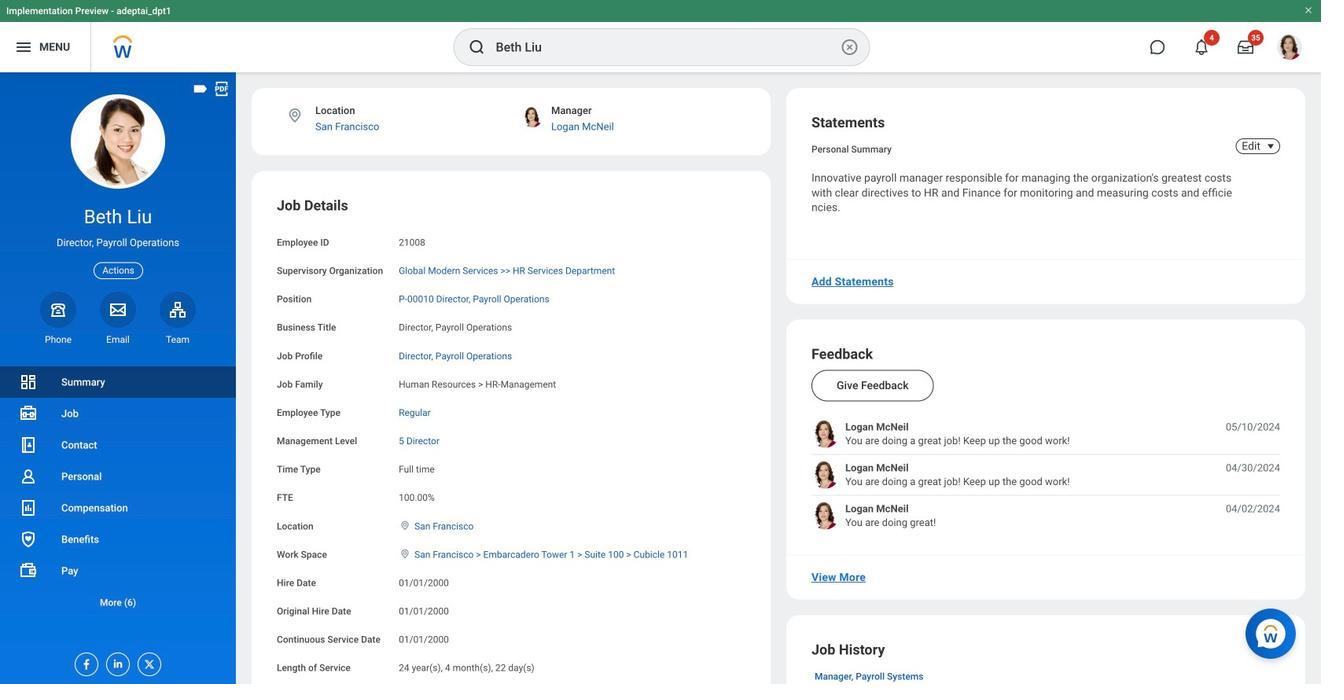 Task type: vqa. For each thing, say whether or not it's contained in the screenshot.
personal 'icon'
yes



Task type: locate. For each thing, give the bounding box(es) containing it.
navigation pane region
[[0, 72, 236, 684]]

banner
[[0, 0, 1322, 72]]

list
[[0, 367, 236, 618], [812, 420, 1281, 530]]

justify image
[[14, 38, 33, 57]]

caret down image
[[1262, 140, 1281, 153]]

1 vertical spatial location image
[[399, 520, 412, 531]]

phone image
[[47, 300, 69, 319]]

2 vertical spatial employee's photo (logan mcneil) image
[[812, 502, 839, 530]]

employee's photo (logan mcneil) image
[[812, 420, 839, 448], [812, 461, 839, 489], [812, 502, 839, 530]]

x circle image
[[841, 38, 860, 57]]

phone beth liu element
[[40, 333, 76, 346]]

0 vertical spatial location image
[[286, 107, 304, 124]]

email beth liu element
[[100, 333, 136, 346]]

1 horizontal spatial list
[[812, 420, 1281, 530]]

tag image
[[192, 80, 209, 98]]

1 horizontal spatial location image
[[399, 520, 412, 531]]

inbox large image
[[1238, 39, 1254, 55]]

notifications large image
[[1194, 39, 1210, 55]]

job image
[[19, 404, 38, 423]]

0 horizontal spatial location image
[[286, 107, 304, 124]]

search image
[[468, 38, 487, 57]]

view team image
[[168, 300, 187, 319]]

close environment banner image
[[1304, 6, 1314, 15]]

1 vertical spatial employee's photo (logan mcneil) image
[[812, 461, 839, 489]]

group
[[277, 196, 746, 684]]

0 vertical spatial employee's photo (logan mcneil) image
[[812, 420, 839, 448]]

3 employee's photo (logan mcneil) image from the top
[[812, 502, 839, 530]]

mail image
[[109, 300, 127, 319]]

contact image
[[19, 436, 38, 455]]

Search Workday  search field
[[496, 30, 838, 65]]

2 employee's photo (logan mcneil) image from the top
[[812, 461, 839, 489]]

location image
[[286, 107, 304, 124], [399, 520, 412, 531]]

view printable version (pdf) image
[[213, 80, 231, 98]]

1 employee's photo (logan mcneil) image from the top
[[812, 420, 839, 448]]



Task type: describe. For each thing, give the bounding box(es) containing it.
x image
[[138, 654, 156, 671]]

compensation image
[[19, 499, 38, 518]]

personal image
[[19, 467, 38, 486]]

benefits image
[[19, 530, 38, 549]]

0 horizontal spatial list
[[0, 367, 236, 618]]

personal summary element
[[812, 141, 892, 155]]

summary image
[[19, 373, 38, 392]]

linkedin image
[[107, 654, 124, 670]]

team beth liu element
[[160, 333, 196, 346]]

pay image
[[19, 562, 38, 581]]

profile logan mcneil image
[[1278, 35, 1303, 63]]

full time element
[[399, 461, 435, 475]]

facebook image
[[76, 654, 93, 671]]

location image
[[399, 549, 412, 560]]



